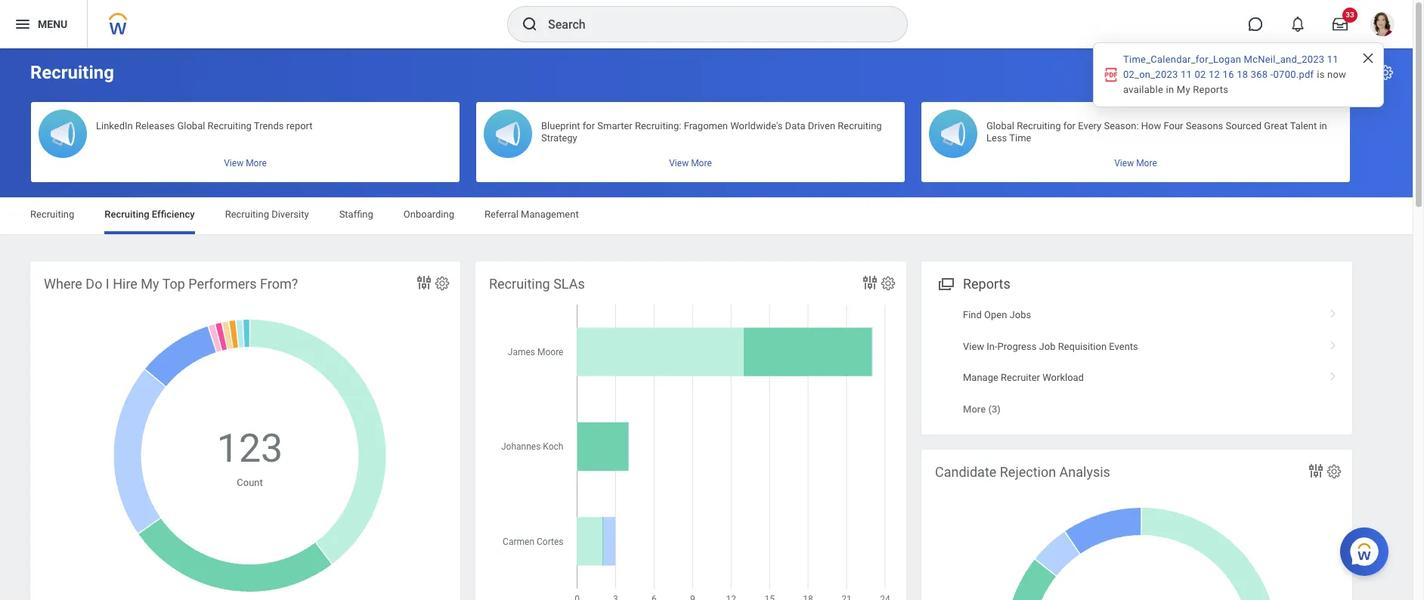 Task type: locate. For each thing, give the bounding box(es) containing it.
0 horizontal spatial global
[[177, 120, 205, 132]]

0 horizontal spatial configure and view chart data image
[[415, 274, 433, 292]]

worldwide's
[[731, 120, 783, 132]]

11 left 02
[[1181, 69, 1193, 80]]

recruiting down the menu
[[30, 62, 114, 83]]

in down 02_on_2023
[[1167, 84, 1175, 95]]

diversity
[[272, 209, 309, 220]]

-
[[1271, 69, 1274, 80]]

reports inside is now available in my reports
[[1194, 84, 1229, 95]]

recruiting left diversity
[[225, 209, 269, 220]]

chevron right image
[[1324, 304, 1344, 319], [1324, 335, 1344, 351], [1324, 367, 1344, 382]]

every
[[1079, 120, 1102, 132]]

for left 'smarter'
[[583, 120, 595, 132]]

tab list
[[15, 198, 1398, 234]]

1 horizontal spatial my
[[1177, 84, 1191, 95]]

where do i hire my top performers from? element
[[30, 262, 461, 600]]

my inside 123 main content
[[141, 276, 159, 292]]

0 vertical spatial in
[[1167, 84, 1175, 95]]

0 horizontal spatial for
[[583, 120, 595, 132]]

chevron right image inside manage recruiter workload link
[[1324, 367, 1344, 382]]

configure recruiting slas image
[[880, 275, 897, 292]]

menu group image
[[936, 273, 956, 293]]

fragomen
[[684, 120, 728, 132]]

0 horizontal spatial in
[[1167, 84, 1175, 95]]

1 vertical spatial 11
[[1181, 69, 1193, 80]]

reports up open
[[964, 276, 1011, 292]]

1 horizontal spatial configure and view chart data image
[[861, 274, 880, 292]]

1 horizontal spatial reports
[[1194, 84, 1229, 95]]

workload
[[1043, 372, 1084, 383]]

configure and view chart data image inside recruiting slas element
[[861, 274, 880, 292]]

2 chevron right image from the top
[[1324, 335, 1344, 351]]

notifications large image
[[1291, 17, 1306, 32]]

candidate rejection analysis
[[936, 464, 1111, 480]]

configure and view chart data image inside 'candidate rejection analysis' element
[[1308, 462, 1326, 480]]

1 horizontal spatial global
[[987, 120, 1015, 132]]

1 global from the left
[[177, 120, 205, 132]]

job
[[1040, 341, 1056, 352]]

in right talent
[[1320, 120, 1328, 132]]

configure and view chart data image left the configure candidate rejection analysis icon
[[1308, 462, 1326, 480]]

configure this page image
[[1377, 64, 1395, 82]]

0 vertical spatial chevron right image
[[1324, 304, 1344, 319]]

chevron right image for find open jobs
[[1324, 304, 1344, 319]]

recruiting efficiency
[[105, 209, 195, 220]]

chevron right image inside the find open jobs link
[[1324, 304, 1344, 319]]

more (3)
[[964, 404, 1001, 415]]

find open jobs
[[964, 309, 1032, 321]]

recruiting left 'slas'
[[489, 276, 550, 292]]

recruiting right driven
[[838, 120, 882, 132]]

view in-progress job requisition events link
[[922, 331, 1353, 362]]

my
[[1177, 84, 1191, 95], [141, 276, 159, 292]]

02_on_2023
[[1124, 69, 1179, 80]]

1 vertical spatial reports
[[964, 276, 1011, 292]]

1 chevron right image from the top
[[1324, 304, 1344, 319]]

3 chevron right image from the top
[[1324, 367, 1344, 382]]

is now available in my reports
[[1124, 69, 1347, 95]]

2 for from the left
[[1064, 120, 1076, 132]]

123
[[217, 426, 283, 472]]

1 horizontal spatial in
[[1320, 120, 1328, 132]]

performers
[[189, 276, 257, 292]]

in inside is now available in my reports
[[1167, 84, 1175, 95]]

reports down "12"
[[1194, 84, 1229, 95]]

2 horizontal spatial configure and view chart data image
[[1308, 462, 1326, 480]]

for left every
[[1064, 120, 1076, 132]]

chevron right image inside view in-progress job requisition events link
[[1324, 335, 1344, 351]]

global up less
[[987, 120, 1015, 132]]

1 vertical spatial my
[[141, 276, 159, 292]]

0 vertical spatial reports
[[1194, 84, 1229, 95]]

in
[[1167, 84, 1175, 95], [1320, 120, 1328, 132]]

candidate
[[936, 464, 997, 480]]

12
[[1209, 69, 1221, 80]]

analysis
[[1060, 464, 1111, 480]]

list
[[922, 300, 1353, 425]]

menu banner
[[0, 0, 1413, 48]]

time
[[1010, 132, 1032, 144]]

1 vertical spatial in
[[1320, 120, 1328, 132]]

global inside global recruiting for every season: how four seasons sourced great talent in less time
[[987, 120, 1015, 132]]

configure candidate rejection analysis image
[[1327, 464, 1343, 480]]

in-
[[987, 341, 998, 352]]

2 global from the left
[[987, 120, 1015, 132]]

in inside global recruiting for every season: how four seasons sourced great talent in less time
[[1320, 120, 1328, 132]]

global right releases
[[177, 120, 205, 132]]

for
[[583, 120, 595, 132], [1064, 120, 1076, 132]]

available
[[1124, 84, 1164, 95]]

is
[[1318, 69, 1325, 80]]

0 horizontal spatial my
[[141, 276, 159, 292]]

mcneil_and_2023
[[1245, 54, 1325, 65]]

view
[[964, 341, 985, 352]]

2 vertical spatial chevron right image
[[1324, 367, 1344, 382]]

1 for from the left
[[583, 120, 595, 132]]

requisition
[[1059, 341, 1107, 352]]

my down the time_calendar_for_logan
[[1177, 84, 1191, 95]]

Search Workday  search field
[[548, 8, 877, 41]]

1 horizontal spatial for
[[1064, 120, 1076, 132]]

0 horizontal spatial 11
[[1181, 69, 1193, 80]]

hire
[[113, 276, 138, 292]]

driven
[[808, 120, 836, 132]]

tab list containing recruiting
[[15, 198, 1398, 234]]

recruiting slas element
[[476, 262, 907, 600]]

my inside is now available in my reports
[[1177, 84, 1191, 95]]

menu button
[[0, 0, 87, 48]]

recruiting inside blueprint for smarter recruiting: fragomen worldwide's data driven recruiting strategy
[[838, 120, 882, 132]]

more
[[964, 404, 986, 415]]

recruiting slas
[[489, 276, 585, 292]]

global recruiting for every season: how four seasons sourced great talent in less time button
[[922, 102, 1351, 182]]

find open jobs link
[[922, 300, 1353, 331]]

0 vertical spatial 11
[[1328, 54, 1339, 65]]

0 horizontal spatial reports
[[964, 276, 1011, 292]]

search image
[[521, 15, 539, 33]]

reports
[[1194, 84, 1229, 95], [964, 276, 1011, 292]]

configure and view chart data image left "configure recruiting slas" icon
[[861, 274, 880, 292]]

menu
[[38, 18, 67, 30]]

great
[[1265, 120, 1288, 132]]

blueprint
[[541, 120, 581, 132]]

1 horizontal spatial 11
[[1328, 54, 1339, 65]]

recruiting up time
[[1017, 120, 1061, 132]]

for inside blueprint for smarter recruiting: fragomen worldwide's data driven recruiting strategy
[[583, 120, 595, 132]]

my left top
[[141, 276, 159, 292]]

my for reports
[[1177, 84, 1191, 95]]

11 up the now
[[1328, 54, 1339, 65]]

configure and view chart data image
[[415, 274, 433, 292], [861, 274, 880, 292], [1308, 462, 1326, 480]]

staffing
[[339, 209, 373, 220]]

configure and view chart data image left the configure where do i hire my top performers from? icon
[[415, 274, 433, 292]]

recruiting left 'trends'
[[208, 120, 252, 132]]

onboarding
[[404, 209, 455, 220]]

global
[[177, 120, 205, 132], [987, 120, 1015, 132]]

0 vertical spatial my
[[1177, 84, 1191, 95]]

tab list inside 123 main content
[[15, 198, 1398, 234]]

recruiting
[[30, 62, 114, 83], [208, 120, 252, 132], [838, 120, 882, 132], [1017, 120, 1061, 132], [30, 209, 74, 220], [105, 209, 149, 220], [225, 209, 269, 220], [489, 276, 550, 292]]

1 vertical spatial chevron right image
[[1324, 335, 1344, 351]]

11
[[1328, 54, 1339, 65], [1181, 69, 1193, 80]]

list containing find open jobs
[[922, 300, 1353, 425]]

jobs
[[1010, 309, 1032, 321]]



Task type: vqa. For each thing, say whether or not it's contained in the screenshot.
the My
yes



Task type: describe. For each thing, give the bounding box(es) containing it.
how
[[1142, 120, 1162, 132]]

efficiency
[[152, 209, 195, 220]]

do
[[86, 276, 102, 292]]

top
[[162, 276, 185, 292]]

configure and view chart data image for candidate rejection analysis
[[1308, 462, 1326, 480]]

blueprint for smarter recruiting: fragomen worldwide's data driven recruiting strategy button
[[476, 102, 905, 182]]

time_calendar_for_logan mcneil_and_2023 11 02_on_2023 11 02 12 16 18 368 -0700.pdf
[[1124, 54, 1339, 80]]

blueprint for smarter recruiting: fragomen worldwide's data driven recruiting strategy
[[541, 120, 882, 144]]

configure and view chart data image for recruiting slas
[[861, 274, 880, 292]]

123 count
[[217, 426, 283, 488]]

manage recruiter workload link
[[922, 362, 1353, 394]]

for inside global recruiting for every season: how four seasons sourced great talent in less time
[[1064, 120, 1076, 132]]

0700.pdf
[[1274, 69, 1315, 80]]

season:
[[1104, 120, 1139, 132]]

configure and view chart data image for where do i hire my top performers from?
[[415, 274, 433, 292]]

recruiting:
[[635, 120, 682, 132]]

manage
[[964, 372, 999, 383]]

chevron right image for view in-progress job requisition events
[[1324, 335, 1344, 351]]

368
[[1251, 69, 1269, 80]]

33
[[1346, 11, 1355, 19]]

16
[[1223, 69, 1235, 80]]

where do i hire my top performers from?
[[44, 276, 298, 292]]

count
[[237, 477, 263, 488]]

talent
[[1291, 120, 1318, 132]]

x image
[[1361, 51, 1376, 66]]

smarter
[[598, 120, 633, 132]]

18
[[1237, 69, 1249, 80]]

inbox large image
[[1333, 17, 1348, 32]]

slas
[[554, 276, 585, 292]]

justify image
[[14, 15, 32, 33]]

referral
[[485, 209, 519, 220]]

more (3) link
[[922, 394, 1353, 425]]

recruiting left efficiency
[[105, 209, 149, 220]]

linkedin
[[96, 120, 133, 132]]

events
[[1110, 341, 1139, 352]]

recruiting up where
[[30, 209, 74, 220]]

from?
[[260, 276, 298, 292]]

less
[[987, 132, 1008, 144]]

view in-progress job requisition events
[[964, 341, 1139, 352]]

where
[[44, 276, 82, 292]]

four
[[1164, 120, 1184, 132]]

time_calendar_for_logan mcneil_and_2023 11 02_on_2023 11 02 12 16 18 368 -0700.pdf link
[[1124, 54, 1339, 80]]

configure where do i hire my top performers from? image
[[434, 275, 451, 292]]

chevron right image for manage recruiter workload
[[1324, 367, 1344, 382]]

recruiting inside linkedin releases global recruiting trends report button
[[208, 120, 252, 132]]

recruiting inside global recruiting for every season: how four seasons sourced great talent in less time
[[1017, 120, 1061, 132]]

sourced
[[1226, 120, 1262, 132]]

linkedin releases global recruiting trends report
[[96, 120, 313, 132]]

recruiting diversity
[[225, 209, 309, 220]]

profile logan mcneil image
[[1371, 12, 1395, 39]]

reports inside 123 main content
[[964, 276, 1011, 292]]

33 button
[[1324, 8, 1358, 41]]

report
[[286, 120, 313, 132]]

manage recruiter workload
[[964, 372, 1084, 383]]

global recruiting for every season: how four seasons sourced great talent in less time
[[987, 120, 1328, 144]]

02
[[1195, 69, 1207, 80]]

referral management
[[485, 209, 579, 220]]

recruiting inside recruiting slas element
[[489, 276, 550, 292]]

rejection
[[1000, 464, 1057, 480]]

global inside linkedin releases global recruiting trends report button
[[177, 120, 205, 132]]

list inside 123 main content
[[922, 300, 1353, 425]]

management
[[521, 209, 579, 220]]

time_calendar_for_logan
[[1124, 54, 1242, 65]]

(3)
[[989, 404, 1001, 415]]

seasons
[[1186, 120, 1224, 132]]

progress
[[998, 341, 1037, 352]]

trends
[[254, 120, 284, 132]]

my for top
[[141, 276, 159, 292]]

more (3) button
[[964, 403, 1001, 416]]

data
[[785, 120, 806, 132]]

linkedin releases global recruiting trends report button
[[31, 102, 460, 182]]

now
[[1328, 69, 1347, 80]]

i
[[106, 276, 109, 292]]

find
[[964, 309, 982, 321]]

open
[[985, 309, 1008, 321]]

recruiter
[[1001, 372, 1041, 383]]

123 button
[[217, 423, 285, 476]]

pdf image
[[1103, 67, 1120, 83]]

123 main content
[[0, 48, 1413, 600]]

candidate rejection analysis element
[[922, 450, 1353, 600]]

strategy
[[541, 132, 578, 144]]

releases
[[135, 120, 175, 132]]



